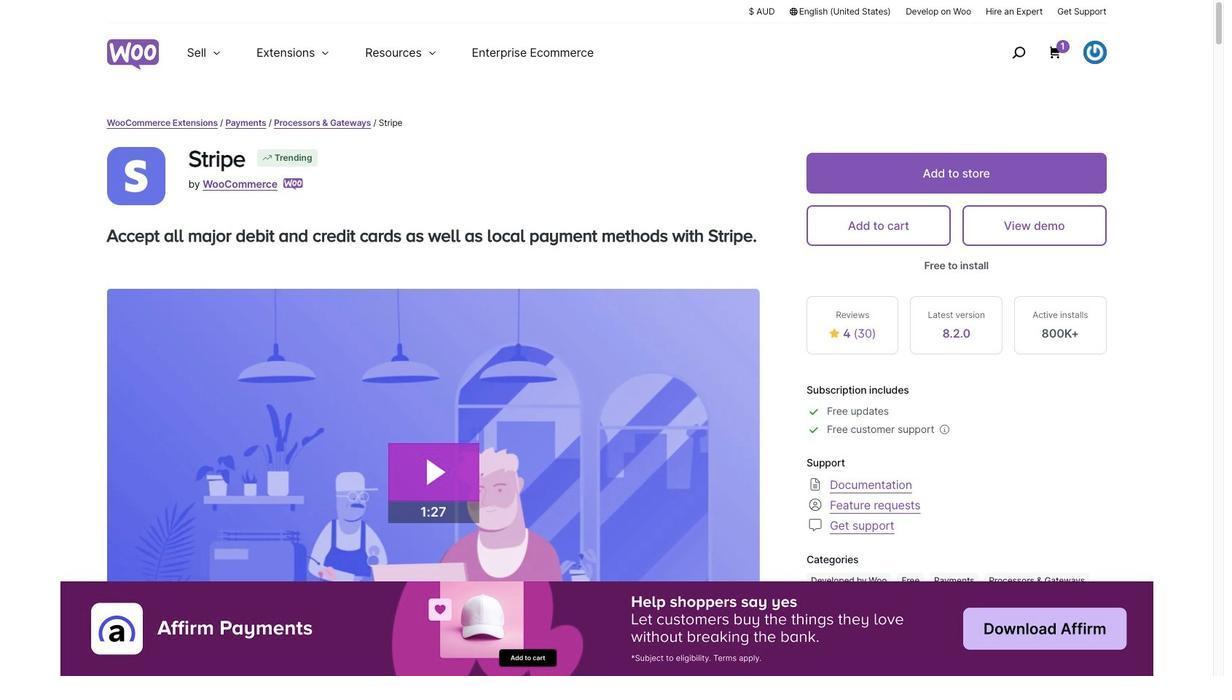 Task type: describe. For each thing, give the bounding box(es) containing it.
circle user image
[[807, 497, 824, 514]]

search image
[[1007, 41, 1030, 64]]

file lines image
[[807, 476, 824, 494]]

open account menu image
[[1083, 41, 1107, 64]]

developed by woocommerce image
[[283, 179, 303, 190]]



Task type: locate. For each thing, give the bounding box(es) containing it.
extra information image
[[937, 423, 952, 438]]

breadcrumb element
[[107, 117, 1107, 130]]

service navigation menu element
[[980, 29, 1107, 76]]

arrow trend up image
[[261, 152, 273, 164]]

product icon image
[[107, 147, 165, 205]]

message image
[[807, 517, 824, 534]]



